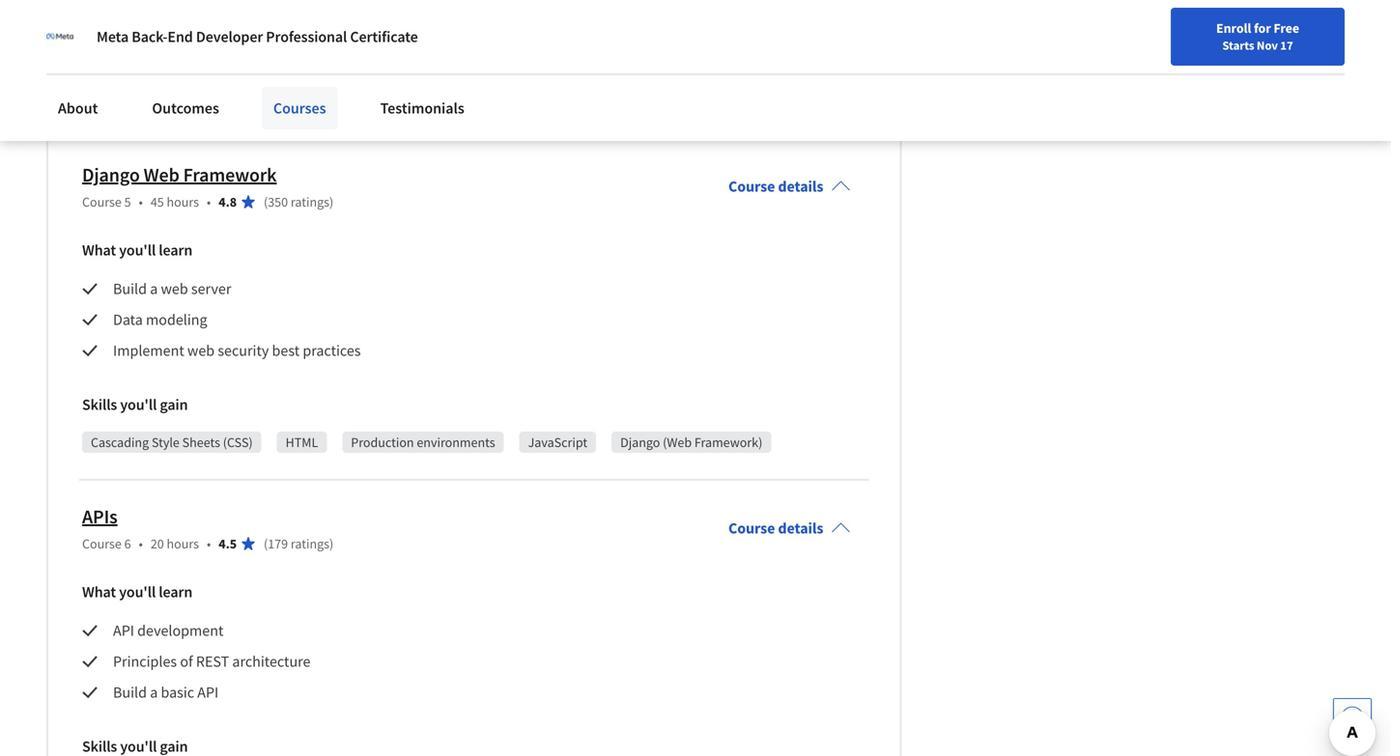 Task type: vqa. For each thing, say whether or not it's contained in the screenshot.
the top Skills
yes



Task type: describe. For each thing, give the bounding box(es) containing it.
architecture
[[232, 652, 311, 671]]

what for apis
[[82, 583, 116, 602]]

about link
[[46, 87, 110, 129]]

2 skills you'll gain from the top
[[82, 737, 188, 756]]

django (web framework)
[[620, 434, 763, 451]]

django for django (web framework)
[[620, 434, 660, 451]]

enroll
[[1216, 19, 1251, 37]]

data structure
[[411, 92, 493, 109]]

starts
[[1223, 38, 1254, 53]]

sheets
[[182, 434, 220, 451]]

principles
[[113, 652, 177, 671]]

best
[[272, 341, 300, 360]]

course details for apis
[[728, 519, 823, 538]]

development
[[137, 621, 224, 640]]

179
[[268, 535, 288, 553]]

( 350 ratings )
[[264, 193, 334, 211]]

meta back-end developer professional certificate
[[97, 27, 418, 46]]

build for build a basic api
[[113, 683, 147, 702]]

course 5 • 45 hours •
[[82, 193, 211, 211]]

coursera image
[[23, 16, 146, 47]]

learn for django web framework
[[159, 240, 192, 260]]

data for data modeling
[[113, 310, 143, 329]]

build a web server
[[113, 279, 231, 298]]

principles of rest architecture
[[113, 652, 311, 671]]

build for build a web server
[[113, 279, 147, 298]]

testimonials link
[[369, 87, 476, 129]]

( for django web framework
[[264, 193, 268, 211]]

hours for django web framework
[[167, 193, 199, 211]]

html
[[286, 434, 318, 451]]

server
[[191, 279, 231, 298]]

0 horizontal spatial api
[[113, 621, 134, 640]]

• left 4.8
[[207, 193, 211, 211]]

practices
[[303, 341, 361, 360]]

4.8
[[219, 193, 237, 211]]

course details button for apis
[[713, 492, 866, 565]]

hours for apis
[[167, 535, 199, 553]]

framework
[[183, 163, 277, 187]]

20
[[151, 535, 164, 553]]

testimonials
[[380, 99, 464, 118]]

javascript
[[528, 434, 588, 451]]

6
[[124, 535, 131, 553]]

1 skills from the top
[[82, 395, 117, 414]]

modeling
[[146, 310, 207, 329]]

django web framework link
[[82, 163, 277, 187]]

1 horizontal spatial api
[[197, 683, 219, 702]]

what for django web framework
[[82, 240, 116, 260]]

0 vertical spatial web
[[161, 279, 188, 298]]

meta image
[[46, 23, 73, 50]]

4.5
[[219, 535, 237, 553]]

1 skills you'll gain from the top
[[82, 395, 188, 414]]

structure
[[440, 92, 493, 109]]

communication
[[288, 92, 378, 109]]

(css)
[[223, 434, 253, 451]]

( 179 ratings )
[[264, 535, 334, 553]]

course 6 • 20 hours •
[[82, 535, 211, 553]]

45
[[151, 193, 164, 211]]

django for django web framework
[[82, 163, 140, 187]]



Task type: locate. For each thing, give the bounding box(es) containing it.
certificate
[[350, 27, 418, 46]]

1 vertical spatial skills you'll gain
[[82, 737, 188, 756]]

ratings for django web framework
[[291, 193, 329, 211]]

course details button for django web framework
[[713, 150, 866, 223]]

1 vertical spatial (
[[264, 535, 268, 553]]

cascading
[[91, 434, 149, 451]]

data left structure
[[411, 92, 437, 109]]

) right 350
[[329, 193, 334, 211]]

skills you'll gain up the cascading
[[82, 395, 188, 414]]

• right 6
[[139, 535, 143, 553]]

) for apis
[[329, 535, 334, 553]]

course details
[[728, 177, 823, 196], [728, 519, 823, 538]]

( right 4.8
[[264, 193, 268, 211]]

1 horizontal spatial data
[[411, 92, 437, 109]]

2 details from the top
[[778, 519, 823, 538]]

you'll
[[119, 240, 156, 260], [120, 395, 157, 414], [119, 583, 156, 602], [120, 737, 157, 756]]

1 ) from the top
[[329, 193, 334, 211]]

1 vertical spatial django
[[620, 434, 660, 451]]

details
[[778, 177, 823, 196], [778, 519, 823, 538]]

0 vertical spatial what
[[82, 240, 116, 260]]

1 vertical spatial hours
[[167, 535, 199, 553]]

1 course details from the top
[[728, 177, 823, 196]]

back-
[[132, 27, 168, 46]]

0 vertical spatial hours
[[167, 193, 199, 211]]

end
[[168, 27, 193, 46]]

0 vertical spatial gain
[[160, 395, 188, 414]]

style
[[152, 434, 180, 451]]

you'll down the 'build a basic api'
[[120, 737, 157, 756]]

free
[[1274, 19, 1299, 37]]

django
[[82, 163, 140, 187], [620, 434, 660, 451]]

1 vertical spatial course details button
[[713, 492, 866, 565]]

0 vertical spatial django
[[82, 163, 140, 187]]

ratings for apis
[[291, 535, 329, 553]]

skills up the cascading
[[82, 395, 117, 414]]

1 ratings from the top
[[291, 193, 329, 211]]

gain down basic
[[160, 737, 188, 756]]

1 vertical spatial details
[[778, 519, 823, 538]]

2 what you'll learn from the top
[[82, 583, 192, 602]]

•
[[139, 193, 143, 211], [207, 193, 211, 211], [139, 535, 143, 553], [207, 535, 211, 553]]

a for basic
[[150, 683, 158, 702]]

build up data modeling
[[113, 279, 147, 298]]

1 vertical spatial what
[[82, 583, 116, 602]]

developer
[[196, 27, 263, 46]]

build
[[113, 279, 147, 298], [113, 683, 147, 702]]

5
[[124, 193, 131, 211]]

help center image
[[1341, 706, 1364, 729]]

implement web security best practices
[[113, 341, 361, 360]]

2 skills from the top
[[82, 737, 117, 756]]

ratings right 350
[[291, 193, 329, 211]]

what
[[82, 240, 116, 260], [82, 583, 116, 602]]

( for apis
[[264, 535, 268, 553]]

(web
[[663, 434, 692, 451]]

a up data modeling
[[150, 279, 158, 298]]

you'll up the cascading
[[120, 395, 157, 414]]

outcomes
[[152, 99, 219, 118]]

1 vertical spatial gain
[[160, 737, 188, 756]]

what you'll learn for django web framework
[[82, 240, 192, 260]]

framework)
[[695, 434, 763, 451]]

production environments
[[351, 434, 495, 451]]

production
[[351, 434, 414, 451]]

of
[[180, 652, 193, 671]]

build down principles
[[113, 683, 147, 702]]

2 course details button from the top
[[713, 492, 866, 565]]

web up modeling
[[161, 279, 188, 298]]

skills
[[82, 395, 117, 414], [82, 737, 117, 756]]

)
[[329, 193, 334, 211], [329, 535, 334, 553]]

apis
[[82, 505, 118, 529]]

1 vertical spatial data
[[113, 310, 143, 329]]

2 ( from the top
[[264, 535, 268, 553]]

1 details from the top
[[778, 177, 823, 196]]

) for django web framework
[[329, 193, 334, 211]]

1 ( from the top
[[264, 193, 268, 211]]

skills you'll gain
[[82, 395, 188, 414], [82, 737, 188, 756]]

1 vertical spatial what you'll learn
[[82, 583, 192, 602]]

basic
[[161, 683, 194, 702]]

1 what you'll learn from the top
[[82, 240, 192, 260]]

skills down the 'build a basic api'
[[82, 737, 117, 756]]

cascading style sheets (css)
[[91, 434, 253, 451]]

for
[[1254, 19, 1271, 37]]

1 vertical spatial build
[[113, 683, 147, 702]]

data
[[411, 92, 437, 109], [113, 310, 143, 329]]

ratings right 179
[[291, 535, 329, 553]]

1 course details button from the top
[[713, 150, 866, 223]]

outcomes link
[[140, 87, 231, 129]]

implement
[[113, 341, 184, 360]]

0 vertical spatial skills you'll gain
[[82, 395, 188, 414]]

course details for django web framework
[[728, 177, 823, 196]]

rest
[[196, 652, 229, 671]]

details for apis
[[778, 519, 823, 538]]

1 vertical spatial a
[[150, 683, 158, 702]]

1 learn from the top
[[159, 240, 192, 260]]

nov
[[1257, 38, 1278, 53]]

django web framework
[[82, 163, 277, 187]]

algorithms
[[193, 92, 255, 109]]

learn
[[159, 240, 192, 260], [159, 583, 192, 602]]

data up implement
[[113, 310, 143, 329]]

about
[[58, 99, 98, 118]]

0 vertical spatial api
[[113, 621, 134, 640]]

2 a from the top
[[150, 683, 158, 702]]

• left 4.5
[[207, 535, 211, 553]]

what you'll learn down course 6 • 20 hours •
[[82, 583, 192, 602]]

0 vertical spatial build
[[113, 279, 147, 298]]

0 horizontal spatial django
[[82, 163, 140, 187]]

) right 179
[[329, 535, 334, 553]]

gain
[[160, 395, 188, 414], [160, 737, 188, 756]]

17
[[1280, 38, 1293, 53]]

api
[[113, 621, 134, 640], [197, 683, 219, 702]]

2 ratings from the top
[[291, 535, 329, 553]]

details for django web framework
[[778, 177, 823, 196]]

course
[[728, 177, 775, 196], [82, 193, 122, 211], [728, 519, 775, 538], [82, 535, 122, 553]]

0 vertical spatial learn
[[159, 240, 192, 260]]

data for data structure
[[411, 92, 437, 109]]

1 what from the top
[[82, 240, 116, 260]]

api development
[[113, 621, 224, 640]]

pseudocode
[[91, 92, 160, 109]]

0 vertical spatial details
[[778, 177, 823, 196]]

1 horizontal spatial django
[[620, 434, 660, 451]]

you'll down course 5 • 45 hours •
[[119, 240, 156, 260]]

2 hours from the top
[[167, 535, 199, 553]]

enroll for free starts nov 17
[[1216, 19, 1299, 53]]

2 build from the top
[[113, 683, 147, 702]]

2 course details from the top
[[728, 519, 823, 538]]

0 vertical spatial a
[[150, 279, 158, 298]]

0 vertical spatial (
[[264, 193, 268, 211]]

what down course 5 • 45 hours •
[[82, 240, 116, 260]]

api up principles
[[113, 621, 134, 640]]

apis link
[[82, 505, 118, 529]]

courses
[[273, 99, 326, 118]]

meta
[[97, 27, 129, 46]]

1 gain from the top
[[160, 395, 188, 414]]

environments
[[417, 434, 495, 451]]

courses link
[[262, 87, 338, 129]]

web down modeling
[[187, 341, 215, 360]]

a
[[150, 279, 158, 298], [150, 683, 158, 702]]

what you'll learn for apis
[[82, 583, 192, 602]]

what you'll learn down course 5 • 45 hours •
[[82, 240, 192, 260]]

learn for apis
[[159, 583, 192, 602]]

0 vertical spatial what you'll learn
[[82, 240, 192, 260]]

what down course 6 • 20 hours •
[[82, 583, 116, 602]]

None search field
[[275, 12, 594, 51]]

menu item
[[1041, 19, 1165, 82]]

1 vertical spatial api
[[197, 683, 219, 702]]

1 vertical spatial learn
[[159, 583, 192, 602]]

web
[[161, 279, 188, 298], [187, 341, 215, 360]]

0 vertical spatial course details button
[[713, 150, 866, 223]]

0 vertical spatial course details
[[728, 177, 823, 196]]

2 learn from the top
[[159, 583, 192, 602]]

( right 4.5
[[264, 535, 268, 553]]

0 vertical spatial data
[[411, 92, 437, 109]]

learn up development
[[159, 583, 192, 602]]

1 vertical spatial skills
[[82, 737, 117, 756]]

professional
[[266, 27, 347, 46]]

hours right 20
[[167, 535, 199, 553]]

2 ) from the top
[[329, 535, 334, 553]]

a left basic
[[150, 683, 158, 702]]

350
[[268, 193, 288, 211]]

0 horizontal spatial data
[[113, 310, 143, 329]]

skills you'll gain down the 'build a basic api'
[[82, 737, 188, 756]]

django left (web
[[620, 434, 660, 451]]

web
[[144, 163, 179, 187]]

1 vertical spatial ratings
[[291, 535, 329, 553]]

1 build from the top
[[113, 279, 147, 298]]

gain up cascading style sheets (css)
[[160, 395, 188, 414]]

hours right 45
[[167, 193, 199, 211]]

build a basic api
[[113, 683, 219, 702]]

data modeling
[[113, 310, 207, 329]]

learn up 'build a web server'
[[159, 240, 192, 260]]

ratings
[[291, 193, 329, 211], [291, 535, 329, 553]]

(
[[264, 193, 268, 211], [264, 535, 268, 553]]

1 hours from the top
[[167, 193, 199, 211]]

• right 5
[[139, 193, 143, 211]]

django up 5
[[82, 163, 140, 187]]

1 vertical spatial course details
[[728, 519, 823, 538]]

security
[[218, 341, 269, 360]]

api right basic
[[197, 683, 219, 702]]

hours
[[167, 193, 199, 211], [167, 535, 199, 553]]

course details button
[[713, 150, 866, 223], [713, 492, 866, 565]]

1 a from the top
[[150, 279, 158, 298]]

1 vertical spatial )
[[329, 535, 334, 553]]

2 what from the top
[[82, 583, 116, 602]]

you'll down course 6 • 20 hours •
[[119, 583, 156, 602]]

0 vertical spatial skills
[[82, 395, 117, 414]]

0 vertical spatial )
[[329, 193, 334, 211]]

what you'll learn
[[82, 240, 192, 260], [82, 583, 192, 602]]

2 gain from the top
[[160, 737, 188, 756]]

1 vertical spatial web
[[187, 341, 215, 360]]

a for web
[[150, 279, 158, 298]]

0 vertical spatial ratings
[[291, 193, 329, 211]]



